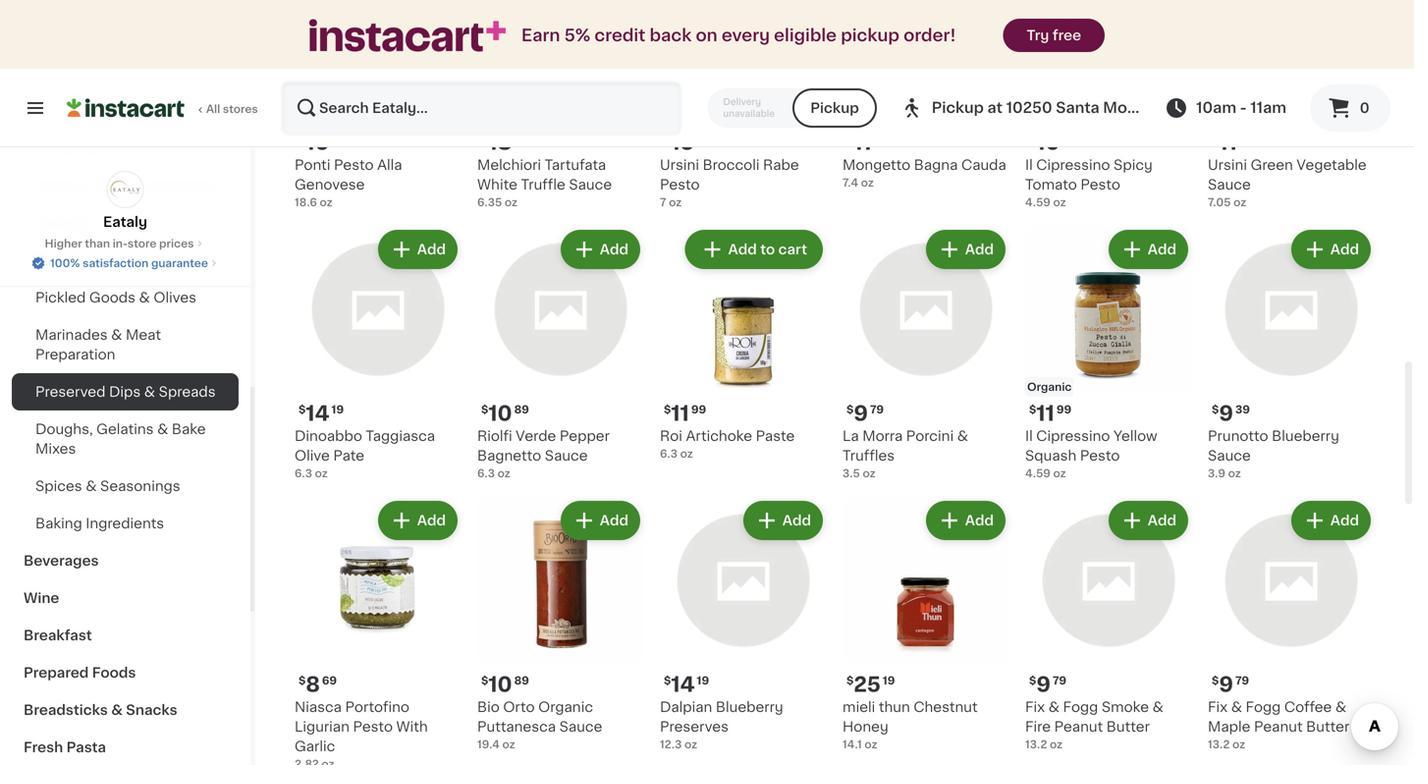 Task type: locate. For each thing, give the bounding box(es) containing it.
oz right 7
[[669, 197, 682, 208]]

1 vertical spatial il
[[1026, 429, 1033, 443]]

2 il from the top
[[1026, 429, 1033, 443]]

fix inside fix & fogg smoke & fire peanut butter 13.2 oz
[[1026, 700, 1045, 714]]

13.2 down fire
[[1026, 739, 1048, 750]]

oz down genovese
[[320, 197, 333, 208]]

sauce for melchiori
[[569, 178, 612, 192]]

breadsticks & snacks
[[24, 703, 177, 717]]

& right spices
[[86, 479, 97, 493]]

0 vertical spatial 10
[[1037, 132, 1061, 153]]

2 butter from the left
[[1307, 720, 1350, 734]]

il
[[1026, 158, 1033, 172], [1026, 429, 1033, 443]]

goods
[[89, 291, 136, 305]]

puttanesca
[[477, 720, 556, 734]]

oz down squash
[[1054, 468, 1067, 479]]

39
[[331, 133, 346, 144], [1236, 404, 1251, 415]]

oz inside "fix & fogg coffee & maple peanut butter 13.2 oz"
[[1233, 739, 1246, 750]]

0 horizontal spatial 13.2
[[1026, 739, 1048, 750]]

2 cipressino from the top
[[1037, 429, 1111, 443]]

0 vertical spatial cipressino
[[1037, 158, 1111, 172]]

1 horizontal spatial $ 11 99
[[1030, 403, 1072, 424]]

15
[[671, 132, 694, 153]]

1 99 from the left
[[691, 404, 707, 415]]

pesto up genovese
[[334, 158, 374, 172]]

1 il from the top
[[1026, 158, 1033, 172]]

condiments link
[[12, 130, 239, 167]]

1 horizontal spatial butter
[[1307, 720, 1350, 734]]

1 horizontal spatial ursini
[[1208, 158, 1248, 172]]

add button for la morra porcini & truffles
[[928, 232, 1004, 267]]

17 mongetto bagna cauda 7.4 oz
[[843, 132, 1007, 188]]

add button down spicy
[[1111, 232, 1187, 267]]

dalpian
[[660, 700, 713, 714]]

1 horizontal spatial peanut
[[1255, 720, 1303, 734]]

oz
[[861, 177, 874, 188], [320, 197, 333, 208], [505, 197, 518, 208], [669, 197, 682, 208], [1054, 197, 1067, 208], [1234, 197, 1247, 208], [680, 448, 693, 459], [315, 468, 328, 479], [498, 468, 511, 479], [863, 468, 876, 479], [1054, 468, 1067, 479], [1229, 468, 1242, 479], [503, 739, 515, 750], [685, 739, 698, 750], [865, 739, 878, 750], [1050, 739, 1063, 750], [1233, 739, 1246, 750]]

prepared
[[24, 666, 89, 680]]

gelatins
[[96, 422, 154, 436]]

$ 9 79 up fire
[[1030, 674, 1067, 695]]

0 vertical spatial $ 14 19
[[299, 403, 344, 424]]

0 vertical spatial 39
[[331, 133, 346, 144]]

pesto down yellow
[[1081, 449, 1120, 463]]

1 vertical spatial 89
[[514, 675, 529, 686]]

la
[[843, 429, 859, 443]]

honeys, syrups & nectars
[[35, 179, 217, 193]]

& left olives
[[139, 291, 150, 305]]

higher
[[45, 238, 82, 249]]

add for il cipressino yellow squash pesto
[[1148, 243, 1177, 256]]

$ for niasca portofino ligurian pesto with garlic
[[299, 675, 306, 686]]

0 horizontal spatial 39
[[331, 133, 346, 144]]

spices
[[35, 479, 82, 493]]

add button down cauda
[[928, 232, 1004, 267]]

sauce inside 'melchiori tartufata white truffle sauce 6.35 oz'
[[569, 178, 612, 192]]

0 horizontal spatial $ 14 19
[[299, 403, 344, 424]]

free
[[1053, 28, 1082, 42]]

0 vertical spatial il
[[1026, 158, 1033, 172]]

pickup up 17
[[811, 101, 859, 115]]

0 horizontal spatial ursini
[[660, 158, 699, 172]]

1 horizontal spatial 13.2
[[1208, 739, 1230, 750]]

0 vertical spatial organic
[[1028, 382, 1072, 392]]

pickup inside popup button
[[932, 101, 984, 115]]

6.3 down olive
[[295, 468, 312, 479]]

1 vertical spatial blueberry
[[716, 700, 784, 714]]

add button for il cipressino yellow squash pesto
[[1111, 232, 1187, 267]]

2 horizontal spatial 19
[[883, 675, 895, 686]]

0 vertical spatial 14
[[306, 403, 330, 424]]

1 horizontal spatial organic
[[1028, 382, 1072, 392]]

2 13.2 from the left
[[1208, 739, 1230, 750]]

$ inside $ 25 19
[[847, 675, 854, 686]]

$ left 69
[[299, 675, 306, 686]]

oz right 7.05
[[1234, 197, 1247, 208]]

peanut inside "fix & fogg coffee & maple peanut butter 13.2 oz"
[[1255, 720, 1303, 734]]

1 fogg from the left
[[1063, 700, 1099, 714]]

89
[[514, 404, 529, 415], [514, 675, 529, 686]]

1 horizontal spatial 14
[[671, 674, 695, 695]]

13.2 inside fix & fogg smoke & fire peanut butter 13.2 oz
[[1026, 739, 1048, 750]]

&
[[148, 179, 159, 193], [142, 253, 153, 267], [139, 291, 150, 305], [111, 328, 122, 342], [144, 385, 155, 399], [157, 422, 168, 436], [958, 429, 969, 443], [86, 479, 97, 493], [1049, 700, 1060, 714], [1153, 700, 1164, 714], [1232, 700, 1243, 714], [1336, 700, 1347, 714], [111, 703, 123, 717]]

$ for melchiori tartufata white truffle sauce
[[481, 133, 489, 144]]

add for niasca portofino ligurian pesto with garlic
[[417, 514, 446, 528]]

$ inside $ 9 39
[[1212, 404, 1220, 415]]

1 horizontal spatial fogg
[[1246, 700, 1281, 714]]

peanut down coffee
[[1255, 720, 1303, 734]]

blueberry
[[1272, 429, 1340, 443], [716, 700, 784, 714]]

14 up dalpian
[[671, 674, 695, 695]]

10am - 11am
[[1197, 101, 1287, 115]]

2 horizontal spatial 6.3
[[660, 448, 678, 459]]

$ 14 19 up the dinoabbo
[[299, 403, 344, 424]]

$ 11 99 up squash
[[1030, 403, 1072, 424]]

1 4.59 from the top
[[1026, 197, 1051, 208]]

blueberry inside "prunotto blueberry sauce 3.9 oz"
[[1272, 429, 1340, 443]]

oz down tomato
[[1054, 197, 1067, 208]]

$ for prunotto blueberry sauce
[[1212, 404, 1220, 415]]

add button down dinoabbo taggiasca olive pate 6.3 oz on the left bottom of the page
[[380, 503, 456, 538]]

1 $ 10 89 from the top
[[481, 403, 529, 424]]

1 13.2 from the left
[[1026, 739, 1048, 750]]

sauce inside '11 ursini green vegetable sauce 7.05 oz'
[[1208, 178, 1251, 192]]

$ inside $ 18 59
[[481, 133, 489, 144]]

$ 10 89 up orto
[[481, 674, 529, 695]]

$ inside $ 8 69
[[299, 675, 306, 686]]

$ 9 79 up maple
[[1212, 674, 1250, 695]]

$ for ponti pesto alla genovese
[[299, 133, 306, 144]]

pickup at 10250 santa monica blvd. button
[[901, 81, 1201, 136]]

add button for niasca portofino ligurian pesto with garlic
[[380, 503, 456, 538]]

99 up the 'artichoke'
[[691, 404, 707, 415]]

cipressino
[[1037, 158, 1111, 172], [1037, 429, 1111, 443]]

add for la morra porcini & truffles
[[965, 243, 994, 256]]

1 horizontal spatial 39
[[1236, 404, 1251, 415]]

0 vertical spatial 4.59
[[1026, 197, 1051, 208]]

wine
[[24, 591, 59, 605]]

pesto up 7
[[660, 178, 700, 192]]

spicy
[[1114, 158, 1153, 172]]

$ up maple
[[1212, 675, 1220, 686]]

peanut
[[1055, 720, 1103, 734], [1255, 720, 1303, 734]]

19 inside $ 25 19
[[883, 675, 895, 686]]

1 vertical spatial 39
[[1236, 404, 1251, 415]]

riolfi
[[477, 429, 512, 443]]

santa
[[1056, 101, 1100, 115]]

add for fix & fogg smoke & fire peanut butter
[[1148, 514, 1177, 528]]

6.3 inside dinoabbo taggiasca olive pate 6.3 oz
[[295, 468, 312, 479]]

$ up melchiori
[[481, 133, 489, 144]]

add button down truffle
[[563, 232, 639, 267]]

with
[[396, 720, 428, 734]]

6.35
[[477, 197, 502, 208]]

oz right 3.9
[[1229, 468, 1242, 479]]

dips
[[109, 385, 141, 399]]

1 cipressino from the top
[[1037, 158, 1111, 172]]

4.59 down tomato
[[1026, 197, 1051, 208]]

89 for orto
[[514, 675, 529, 686]]

add button for fix & fogg coffee & maple peanut butter
[[1294, 503, 1369, 538]]

roi artichoke paste 6.3 oz
[[660, 429, 795, 459]]

peanut inside fix & fogg smoke & fire peanut butter 13.2 oz
[[1055, 720, 1103, 734]]

$ up fire
[[1030, 675, 1037, 686]]

1 horizontal spatial pickup
[[932, 101, 984, 115]]

$ up the prunotto
[[1212, 404, 1220, 415]]

13.2 inside "fix & fogg coffee & maple peanut butter 13.2 oz"
[[1208, 739, 1230, 750]]

19
[[332, 404, 344, 415], [697, 675, 709, 686], [883, 675, 895, 686]]

$ up la
[[847, 404, 854, 415]]

spreads
[[35, 216, 92, 230], [159, 385, 216, 399]]

oz down preserves on the bottom of page
[[685, 739, 698, 750]]

salad
[[35, 253, 74, 267]]

0 horizontal spatial butter
[[1107, 720, 1150, 734]]

add for dalpian blueberry preserves
[[783, 514, 811, 528]]

oz inside the bio orto organic puttanesca sauce 19.4 oz
[[503, 739, 515, 750]]

fogg for coffee
[[1246, 700, 1281, 714]]

butter for smoke
[[1107, 720, 1150, 734]]

green
[[1251, 158, 1294, 172]]

& left bake
[[157, 422, 168, 436]]

$ up dalpian
[[664, 675, 671, 686]]

1 $ 11 99 from the left
[[664, 403, 707, 424]]

0 horizontal spatial pickup
[[811, 101, 859, 115]]

butter
[[1107, 720, 1150, 734], [1307, 720, 1350, 734]]

4.59 inside 10 il cipressino spicy tomato pesto 4.59 oz
[[1026, 197, 1051, 208]]

add button down yellow
[[1111, 503, 1187, 538]]

0 horizontal spatial organic
[[538, 700, 593, 714]]

oz down maple
[[1233, 739, 1246, 750]]

sauce inside riolfi verde pepper bagnetto sauce 6.3 oz
[[545, 449, 588, 463]]

1 horizontal spatial 19
[[697, 675, 709, 686]]

10 for bio orto organic puttanesca sauce
[[489, 674, 512, 695]]

11
[[1220, 132, 1238, 153], [671, 403, 690, 424], [1037, 403, 1055, 424]]

$ for il cipressino yellow squash pesto
[[1030, 404, 1037, 415]]

fix for fix & fogg coffee & maple peanut butter
[[1208, 700, 1228, 714]]

prices
[[159, 238, 194, 249]]

$ 9 79 for la morra porcini & truffles
[[847, 403, 884, 424]]

pickup for pickup
[[811, 101, 859, 115]]

1 vertical spatial 10
[[489, 403, 512, 424]]

product group
[[295, 226, 462, 481], [477, 226, 644, 481], [660, 226, 827, 462], [843, 226, 1010, 481], [1026, 226, 1193, 481], [1208, 226, 1375, 481], [295, 497, 462, 765], [477, 497, 644, 753], [660, 497, 827, 753], [843, 497, 1010, 753], [1026, 497, 1193, 753], [1208, 497, 1375, 753]]

1 ursini from the left
[[660, 158, 699, 172]]

16
[[306, 132, 329, 153]]

0 horizontal spatial 11
[[671, 403, 690, 424]]

9 up fire
[[1037, 674, 1051, 695]]

breadsticks
[[24, 703, 108, 717]]

marinades & meat preparation link
[[12, 316, 239, 373]]

pesto inside the niasca portofino ligurian pesto with garlic
[[353, 720, 393, 734]]

fix up maple
[[1208, 700, 1228, 714]]

$ for dinoabbo taggiasca olive pate
[[299, 404, 306, 415]]

tomato
[[1026, 178, 1077, 192]]

add for dinoabbo taggiasca olive pate
[[417, 243, 446, 256]]

$ up mieli
[[847, 675, 854, 686]]

6.3 down the roi
[[660, 448, 678, 459]]

fogg for smoke
[[1063, 700, 1099, 714]]

9 up the prunotto
[[1220, 403, 1234, 424]]

oz inside "la morra porcini & truffles 3.5 oz"
[[863, 468, 876, 479]]

1 89 from the top
[[514, 404, 529, 415]]

2 horizontal spatial 79
[[1236, 675, 1250, 686]]

il inside il cipressino yellow squash pesto 4.59 oz
[[1026, 429, 1033, 443]]

2 $ 10 89 from the top
[[481, 674, 529, 695]]

rabe
[[763, 158, 799, 172]]

0 horizontal spatial $ 9 79
[[847, 403, 884, 424]]

$ up squash
[[1030, 404, 1037, 415]]

butter down coffee
[[1307, 720, 1350, 734]]

2 89 from the top
[[514, 675, 529, 686]]

sauce down "tartufata"
[[569, 178, 612, 192]]

79 up fix & fogg smoke & fire peanut butter 13.2 oz
[[1053, 675, 1067, 686]]

1 vertical spatial 14
[[671, 674, 695, 695]]

0 vertical spatial blueberry
[[1272, 429, 1340, 443]]

$ 10 89 up riolfi
[[481, 403, 529, 424]]

fogg up maple
[[1246, 700, 1281, 714]]

1 vertical spatial $ 14 19
[[664, 674, 709, 695]]

add button down "la morra porcini & truffles 3.5 oz"
[[928, 503, 1004, 538]]

4.59 down squash
[[1026, 468, 1051, 479]]

riolfi verde pepper bagnetto sauce 6.3 oz
[[477, 429, 610, 479]]

1 horizontal spatial blueberry
[[1272, 429, 1340, 443]]

blueberry inside dalpian blueberry preserves 12.3 oz
[[716, 700, 784, 714]]

pickled goods & olives
[[35, 291, 196, 305]]

il inside 10 il cipressino spicy tomato pesto 4.59 oz
[[1026, 158, 1033, 172]]

99 up squash
[[1057, 404, 1072, 415]]

0 horizontal spatial peanut
[[1055, 720, 1103, 734]]

6.3 inside roi artichoke paste 6.3 oz
[[660, 448, 678, 459]]

ursini inside $ 15 ursini broccoli rabe pesto 7 oz
[[660, 158, 699, 172]]

butter inside "fix & fogg coffee & maple peanut butter 13.2 oz"
[[1307, 720, 1350, 734]]

79 up maple
[[1236, 675, 1250, 686]]

il up tomato
[[1026, 158, 1033, 172]]

39 up the prunotto
[[1236, 404, 1251, 415]]

beverages link
[[12, 542, 239, 580]]

fogg inside fix & fogg smoke & fire peanut butter 13.2 oz
[[1063, 700, 1099, 714]]

13.2
[[1026, 739, 1048, 750], [1208, 739, 1230, 750]]

oz inside $ 15 ursini broccoli rabe pesto 7 oz
[[669, 197, 682, 208]]

2 99 from the left
[[1057, 404, 1072, 415]]

1 horizontal spatial 79
[[1053, 675, 1067, 686]]

fogg inside "fix & fogg coffee & maple peanut butter 13.2 oz"
[[1246, 700, 1281, 714]]

1 fix from the left
[[1026, 700, 1045, 714]]

pickup inside button
[[811, 101, 859, 115]]

0 vertical spatial $ 10 89
[[481, 403, 529, 424]]

1 horizontal spatial fix
[[1208, 700, 1228, 714]]

39 inside $ 16 39
[[331, 133, 346, 144]]

0 horizontal spatial fogg
[[1063, 700, 1099, 714]]

peanut for smoke
[[1055, 720, 1103, 734]]

$ inside $ 16 39
[[299, 133, 306, 144]]

fogg left the smoke
[[1063, 700, 1099, 714]]

2 horizontal spatial $ 9 79
[[1212, 674, 1250, 695]]

wine link
[[12, 580, 239, 617]]

earn 5% credit back on every eligible pickup order!
[[522, 27, 956, 44]]

add to cart button
[[687, 232, 821, 267]]

$ for bio orto organic puttanesca sauce
[[481, 675, 489, 686]]

2 fogg from the left
[[1246, 700, 1281, 714]]

1 vertical spatial cipressino
[[1037, 429, 1111, 443]]

10 down 'pickup at 10250 santa monica blvd.'
[[1037, 132, 1061, 153]]

10 up riolfi
[[489, 403, 512, 424]]

1 horizontal spatial $ 14 19
[[664, 674, 709, 695]]

il up squash
[[1026, 429, 1033, 443]]

blueberry right the prunotto
[[1272, 429, 1340, 443]]

oz inside riolfi verde pepper bagnetto sauce 6.3 oz
[[498, 468, 511, 479]]

1 horizontal spatial 99
[[1057, 404, 1072, 415]]

store
[[128, 238, 157, 249]]

1 peanut from the left
[[1055, 720, 1103, 734]]

11 up squash
[[1037, 403, 1055, 424]]

39 inside $ 9 39
[[1236, 404, 1251, 415]]

2 4.59 from the top
[[1026, 468, 1051, 479]]

pesto down spicy
[[1081, 178, 1121, 192]]

add button down paste
[[745, 503, 821, 538]]

$ 14 19 for dalpian
[[664, 674, 709, 695]]

bio
[[477, 700, 500, 714]]

pesto down "portofino"
[[353, 720, 393, 734]]

13.2 down maple
[[1208, 739, 1230, 750]]

artichoke
[[686, 429, 753, 443]]

doughs, gelatins & bake mixes link
[[12, 411, 239, 468]]

10 up "bio"
[[489, 674, 512, 695]]

11 ursini green vegetable sauce 7.05 oz
[[1208, 132, 1367, 208]]

prepared foods
[[24, 666, 136, 680]]

organic up squash
[[1028, 382, 1072, 392]]

cipressino inside 10 il cipressino spicy tomato pesto 4.59 oz
[[1037, 158, 1111, 172]]

butter for coffee
[[1307, 720, 1350, 734]]

1 horizontal spatial spreads
[[159, 385, 216, 399]]

0 horizontal spatial 79
[[870, 404, 884, 415]]

sauce inside the bio orto organic puttanesca sauce 19.4 oz
[[560, 720, 603, 734]]

1 butter from the left
[[1107, 720, 1150, 734]]

$ 11 99 for cipressino
[[1030, 403, 1072, 424]]

add for fix & fogg coffee & maple peanut butter
[[1331, 514, 1360, 528]]

pickup left at
[[932, 101, 984, 115]]

add for riolfi verde pepper bagnetto sauce
[[600, 243, 629, 256]]

add button down alla
[[380, 232, 456, 267]]

14
[[306, 403, 330, 424], [671, 674, 695, 695]]

0 vertical spatial 89
[[514, 404, 529, 415]]

7
[[660, 197, 666, 208]]

1 horizontal spatial 11
[[1037, 403, 1055, 424]]

ursini up 7.05
[[1208, 158, 1248, 172]]

& inside doughs, gelatins & bake mixes
[[157, 422, 168, 436]]

0 horizontal spatial 6.3
[[295, 468, 312, 479]]

19 up the dinoabbo
[[332, 404, 344, 415]]

beverages
[[24, 554, 99, 568]]

oz inside 'melchiori tartufata white truffle sauce 6.35 oz'
[[505, 197, 518, 208]]

1 vertical spatial organic
[[538, 700, 593, 714]]

add for bio orto organic puttanesca sauce
[[600, 514, 629, 528]]

spreads link
[[12, 204, 239, 242]]

0 horizontal spatial spreads
[[35, 216, 92, 230]]

0 horizontal spatial blueberry
[[716, 700, 784, 714]]

99 for artichoke
[[691, 404, 707, 415]]

at
[[988, 101, 1003, 115]]

fogg
[[1063, 700, 1099, 714], [1246, 700, 1281, 714]]

fix inside "fix & fogg coffee & maple peanut butter 13.2 oz"
[[1208, 700, 1228, 714]]

0 horizontal spatial 14
[[306, 403, 330, 424]]

$ up "bio"
[[481, 675, 489, 686]]

eataly logo image
[[107, 171, 144, 208]]

17
[[854, 132, 875, 153]]

spreads up higher
[[35, 216, 92, 230]]

guarantee
[[151, 258, 208, 269]]

6.3 down bagnetto
[[477, 468, 495, 479]]

& right "porcini"
[[958, 429, 969, 443]]

oz down the roi
[[680, 448, 693, 459]]

ligurian
[[295, 720, 350, 734]]

than
[[85, 238, 110, 249]]

& left meat
[[111, 328, 122, 342]]

oz inside '11 ursini green vegetable sauce 7.05 oz'
[[1234, 197, 1247, 208]]

sauce for 11
[[1208, 178, 1251, 192]]

instacart plus icon image
[[309, 19, 506, 52]]

$ for mieli thun chestnut honey
[[847, 675, 854, 686]]

10am
[[1197, 101, 1237, 115]]

blueberry for 14
[[716, 700, 784, 714]]

preserves
[[660, 720, 729, 734]]

0
[[1360, 101, 1370, 115]]

$ for roi artichoke paste
[[664, 404, 671, 415]]

& left "snacks" at the left bottom of the page
[[111, 703, 123, 717]]

bio orto organic puttanesca sauce 19.4 oz
[[477, 700, 603, 750]]

pesto
[[334, 158, 374, 172], [660, 178, 700, 192], [1081, 178, 1121, 192], [1081, 449, 1120, 463], [353, 720, 393, 734]]

11 up the roi
[[671, 403, 690, 424]]

2 peanut from the left
[[1255, 720, 1303, 734]]

19 up dalpian
[[697, 675, 709, 686]]

0 horizontal spatial 99
[[691, 404, 707, 415]]

niasca
[[295, 700, 342, 714]]

0 horizontal spatial 19
[[332, 404, 344, 415]]

condiments
[[35, 141, 120, 155]]

genovese
[[295, 178, 365, 192]]

13.2 for fix & fogg coffee & maple peanut butter
[[1208, 739, 1230, 750]]

organic right orto
[[538, 700, 593, 714]]

butter inside fix & fogg smoke & fire peanut butter 13.2 oz
[[1107, 720, 1150, 734]]

13.2 for fix & fogg smoke & fire peanut butter
[[1026, 739, 1048, 750]]

baking
[[35, 517, 82, 531]]

add for mieli thun chestnut honey
[[965, 514, 994, 528]]

1 horizontal spatial $ 9 79
[[1030, 674, 1067, 695]]

1 horizontal spatial 6.3
[[477, 468, 495, 479]]

11 inside '11 ursini green vegetable sauce 7.05 oz'
[[1220, 132, 1238, 153]]

9 up maple
[[1220, 674, 1234, 695]]

79 up the morra
[[870, 404, 884, 415]]

9 for la morra porcini & truffles
[[854, 403, 868, 424]]

sauce down the pepper
[[545, 449, 588, 463]]

18
[[489, 132, 512, 153]]

bagna
[[914, 158, 958, 172]]

None search field
[[281, 81, 682, 136]]

truffle
[[521, 178, 566, 192]]

$ 9 79 up la
[[847, 403, 884, 424]]

oz inside 17 mongetto bagna cauda 7.4 oz
[[861, 177, 874, 188]]

39 for 9
[[1236, 404, 1251, 415]]

$ for dalpian blueberry preserves
[[664, 675, 671, 686]]

79
[[870, 404, 884, 415], [1053, 675, 1067, 686], [1236, 675, 1250, 686]]

oz down truffles
[[863, 468, 876, 479]]

2 ursini from the left
[[1208, 158, 1248, 172]]

2 $ 11 99 from the left
[[1030, 403, 1072, 424]]

ursini inside '11 ursini green vegetable sauce 7.05 oz'
[[1208, 158, 1248, 172]]

89 up orto
[[514, 675, 529, 686]]

89 up verde on the left
[[514, 404, 529, 415]]

$ 11 99 for artichoke
[[664, 403, 707, 424]]

99
[[691, 404, 707, 415], [1057, 404, 1072, 415]]

oz down fire
[[1050, 739, 1063, 750]]

$ up the dinoabbo
[[299, 404, 306, 415]]

pesto inside $ 15 ursini broccoli rabe pesto 7 oz
[[660, 178, 700, 192]]

1 vertical spatial 4.59
[[1026, 468, 1051, 479]]

pasta
[[66, 741, 106, 754]]

cart
[[779, 243, 808, 256]]

add button down "vegetable"
[[1294, 232, 1369, 267]]

2 horizontal spatial 11
[[1220, 132, 1238, 153]]

0 horizontal spatial $ 11 99
[[664, 403, 707, 424]]

fix up fire
[[1026, 700, 1045, 714]]

cipressino up squash
[[1037, 429, 1111, 443]]

thun
[[879, 700, 910, 714]]

sauce
[[569, 178, 612, 192], [1208, 178, 1251, 192], [545, 449, 588, 463], [1208, 449, 1251, 463], [560, 720, 603, 734]]

oz right 7.4 on the top right of the page
[[861, 177, 874, 188]]

0 horizontal spatial fix
[[1026, 700, 1045, 714]]

cipressino up tomato
[[1037, 158, 1111, 172]]

2 vertical spatial 10
[[489, 674, 512, 695]]

100% satisfaction guarantee
[[50, 258, 208, 269]]

2 fix from the left
[[1208, 700, 1228, 714]]

1 vertical spatial $ 10 89
[[481, 674, 529, 695]]

add button for dalpian blueberry preserves
[[745, 503, 821, 538]]

$ up ponti
[[299, 133, 306, 144]]



Task type: describe. For each thing, give the bounding box(es) containing it.
bake
[[172, 422, 206, 436]]

89 for verde
[[514, 404, 529, 415]]

add button for dinoabbo taggiasca olive pate
[[380, 232, 456, 267]]

oz inside il cipressino yellow squash pesto 4.59 oz
[[1054, 468, 1067, 479]]

preserved dips & spreads
[[35, 385, 216, 399]]

coffee
[[1285, 700, 1333, 714]]

credit
[[595, 27, 646, 44]]

service type group
[[708, 88, 877, 128]]

prunotto
[[1208, 429, 1269, 443]]

100% satisfaction guarantee button
[[31, 251, 220, 271]]

14 for dinoabbo taggiasca olive pate
[[306, 403, 330, 424]]

19 for dinoabbo
[[332, 404, 344, 415]]

$ 9 79 for fix & fogg smoke & fire peanut butter
[[1030, 674, 1067, 695]]

0 button
[[1311, 84, 1391, 132]]

nectars
[[163, 179, 217, 193]]

fresh pasta
[[24, 741, 106, 754]]

59
[[514, 133, 529, 144]]

79 for fix & fogg coffee & maple peanut butter
[[1236, 675, 1250, 686]]

instacart logo image
[[67, 96, 185, 120]]

dinoabbo
[[295, 429, 362, 443]]

paste
[[756, 429, 795, 443]]

$ 25 19
[[847, 674, 895, 695]]

& inside "la morra porcini & truffles 3.5 oz"
[[958, 429, 969, 443]]

pickled
[[35, 291, 86, 305]]

every
[[722, 27, 770, 44]]

back
[[650, 27, 692, 44]]

oz inside "prunotto blueberry sauce 3.9 oz"
[[1229, 468, 1242, 479]]

blueberry for 9
[[1272, 429, 1340, 443]]

honeys, syrups & nectars link
[[12, 167, 239, 204]]

product group containing 25
[[843, 497, 1010, 753]]

morra
[[863, 429, 903, 443]]

marinades & meat preparation
[[35, 328, 161, 362]]

honey
[[843, 720, 889, 734]]

bagnetto
[[477, 449, 541, 463]]

79 for fix & fogg smoke & fire peanut butter
[[1053, 675, 1067, 686]]

4.59 inside il cipressino yellow squash pesto 4.59 oz
[[1026, 468, 1051, 479]]

ponti
[[295, 158, 331, 172]]

sauce for bio
[[560, 720, 603, 734]]

seasonings
[[100, 479, 180, 493]]

try free
[[1027, 28, 1082, 42]]

white
[[477, 178, 518, 192]]

sauce for riolfi
[[545, 449, 588, 463]]

add button for fix & fogg smoke & fire peanut butter
[[1111, 503, 1187, 538]]

& inside marinades & meat preparation
[[111, 328, 122, 342]]

-
[[1241, 101, 1247, 115]]

add button for riolfi verde pepper bagnetto sauce
[[563, 232, 639, 267]]

oz inside 10 il cipressino spicy tomato pesto 4.59 oz
[[1054, 197, 1067, 208]]

& right eataly logo
[[148, 179, 159, 193]]

stores
[[223, 104, 258, 114]]

3.9
[[1208, 468, 1226, 479]]

mixes
[[35, 442, 76, 456]]

9 for fix & fogg coffee & maple peanut butter
[[1220, 674, 1234, 695]]

& down store at the left top of page
[[142, 253, 153, 267]]

melchiori tartufata white truffle sauce 6.35 oz
[[477, 158, 612, 208]]

satisfaction
[[83, 258, 149, 269]]

olive
[[295, 449, 330, 463]]

& right dips
[[144, 385, 155, 399]]

7.05
[[1208, 197, 1231, 208]]

add inside button
[[729, 243, 757, 256]]

11 for roi artichoke paste
[[671, 403, 690, 424]]

baking ingredients
[[35, 517, 164, 531]]

preparation
[[35, 348, 115, 362]]

$ 16 39
[[299, 132, 346, 153]]

cauda
[[962, 158, 1007, 172]]

oz inside dalpian blueberry preserves 12.3 oz
[[685, 739, 698, 750]]

toppings
[[157, 253, 220, 267]]

& up maple
[[1232, 700, 1243, 714]]

& right coffee
[[1336, 700, 1347, 714]]

product group containing 8
[[295, 497, 462, 765]]

higher than in-store prices link
[[45, 236, 206, 251]]

oz inside fix & fogg smoke & fire peanut butter 13.2 oz
[[1050, 739, 1063, 750]]

79 for la morra porcini & truffles
[[870, 404, 884, 415]]

$ for riolfi verde pepper bagnetto sauce
[[481, 404, 489, 415]]

taggiasca
[[366, 429, 435, 443]]

19.4
[[477, 739, 500, 750]]

pesto inside the ponti pesto alla genovese 18.6 oz
[[334, 158, 374, 172]]

7.4
[[843, 177, 859, 188]]

add button for bio orto organic puttanesca sauce
[[563, 503, 639, 538]]

10 for riolfi verde pepper bagnetto sauce
[[489, 403, 512, 424]]

breakfast
[[24, 629, 92, 643]]

$ for la morra porcini & truffles
[[847, 404, 854, 415]]

& up fire
[[1049, 700, 1060, 714]]

fire
[[1026, 720, 1051, 734]]

19 for mieli
[[883, 675, 895, 686]]

6.3 inside riolfi verde pepper bagnetto sauce 6.3 oz
[[477, 468, 495, 479]]

pesto inside il cipressino yellow squash pesto 4.59 oz
[[1081, 449, 1120, 463]]

garlic
[[295, 740, 335, 754]]

yellow
[[1114, 429, 1158, 443]]

earn
[[522, 27, 560, 44]]

add button for mieli thun chestnut honey
[[928, 503, 1004, 538]]

ponti pesto alla genovese 18.6 oz
[[295, 158, 402, 208]]

eligible
[[774, 27, 837, 44]]

alla
[[377, 158, 402, 172]]

9 for prunotto blueberry sauce
[[1220, 403, 1234, 424]]

in-
[[113, 238, 128, 249]]

breakfast link
[[12, 617, 239, 654]]

$ for fix & fogg coffee & maple peanut butter
[[1212, 675, 1220, 686]]

10 inside 10 il cipressino spicy tomato pesto 4.59 oz
[[1037, 132, 1061, 153]]

spices & seasonings link
[[12, 468, 239, 505]]

smoke
[[1102, 700, 1149, 714]]

all stores link
[[67, 81, 259, 136]]

pesto inside 10 il cipressino spicy tomato pesto 4.59 oz
[[1081, 178, 1121, 192]]

all
[[206, 104, 220, 114]]

$ 9 39
[[1212, 403, 1251, 424]]

try
[[1027, 28, 1050, 42]]

verde
[[516, 429, 556, 443]]

doughs, gelatins & bake mixes
[[35, 422, 206, 456]]

1 vertical spatial spreads
[[159, 385, 216, 399]]

vegetable
[[1297, 158, 1367, 172]]

0 vertical spatial spreads
[[35, 216, 92, 230]]

sauce inside "prunotto blueberry sauce 3.9 oz"
[[1208, 449, 1251, 463]]

breadsticks & snacks link
[[12, 692, 239, 729]]

oz inside dinoabbo taggiasca olive pate 6.3 oz
[[315, 468, 328, 479]]

oz inside roi artichoke paste 6.3 oz
[[680, 448, 693, 459]]

19 for dalpian
[[697, 675, 709, 686]]

fix for fix & fogg smoke & fire peanut butter
[[1026, 700, 1045, 714]]

Search field
[[283, 83, 680, 134]]

$ 10 89 for bio
[[481, 674, 529, 695]]

11 for il cipressino yellow squash pesto
[[1037, 403, 1055, 424]]

pickup for pickup at 10250 santa monica blvd.
[[932, 101, 984, 115]]

14 for dalpian blueberry preserves
[[671, 674, 695, 695]]

$ 10 89 for riolfi
[[481, 403, 529, 424]]

add for prunotto blueberry sauce
[[1331, 243, 1360, 256]]

$ 9 79 for fix & fogg coffee & maple peanut butter
[[1212, 674, 1250, 695]]

oz inside the ponti pesto alla genovese 18.6 oz
[[320, 197, 333, 208]]

99 for cipressino
[[1057, 404, 1072, 415]]

organic inside the bio orto organic puttanesca sauce 19.4 oz
[[538, 700, 593, 714]]

maple
[[1208, 720, 1251, 734]]

peanut for coffee
[[1255, 720, 1303, 734]]

$ 14 19 for dinoabbo
[[299, 403, 344, 424]]

pickled goods & olives link
[[12, 279, 239, 316]]

pate
[[333, 449, 365, 463]]

cipressino inside il cipressino yellow squash pesto 4.59 oz
[[1037, 429, 1111, 443]]

pickup button
[[793, 88, 877, 128]]

oz inside the mieli thun chestnut honey 14.1 oz
[[865, 739, 878, 750]]

syrups
[[96, 179, 145, 193]]

39 for 16
[[331, 133, 346, 144]]

add button for prunotto blueberry sauce
[[1294, 232, 1369, 267]]

mieli
[[843, 700, 876, 714]]

10 il cipressino spicy tomato pesto 4.59 oz
[[1026, 132, 1153, 208]]

& right the smoke
[[1153, 700, 1164, 714]]

$ 8 69
[[299, 674, 337, 695]]

la morra porcini & truffles 3.5 oz
[[843, 429, 969, 479]]

$ inside $ 15 ursini broccoli rabe pesto 7 oz
[[664, 133, 671, 144]]

25
[[854, 674, 881, 695]]

9 for fix & fogg smoke & fire peanut butter
[[1037, 674, 1051, 695]]

$ for fix & fogg smoke & fire peanut butter
[[1030, 675, 1037, 686]]

prunotto blueberry sauce 3.9 oz
[[1208, 429, 1340, 479]]



Task type: vqa. For each thing, say whether or not it's contained in the screenshot.
top you
no



